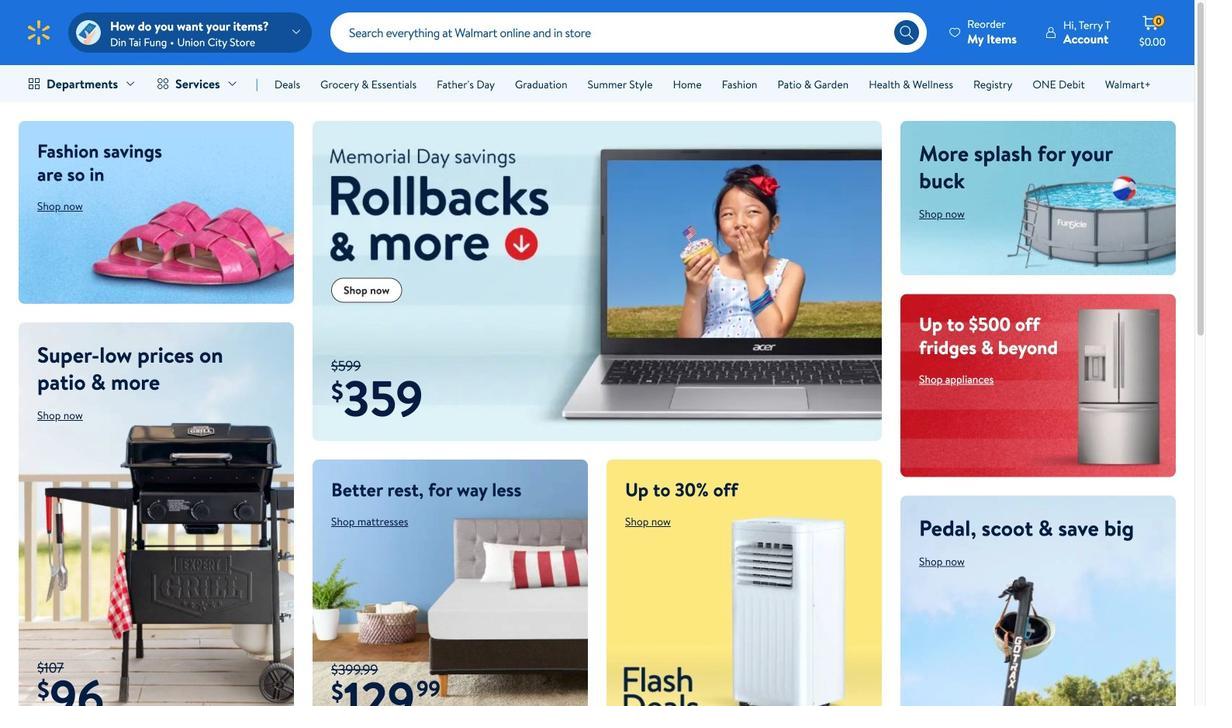 Task type: vqa. For each thing, say whether or not it's contained in the screenshot.
was dollar $599, now dollar 359 group
yes



Task type: locate. For each thing, give the bounding box(es) containing it.
was dollar $599, now dollar 359 group
[[313, 359, 423, 441]]

 image
[[76, 20, 101, 45]]

was dollar $107, now dollar 96 group
[[19, 658, 104, 707]]

search icon image
[[899, 25, 915, 40]]

was dollar $399.99, now dollar 129.99 group
[[313, 660, 440, 707]]

Walmart Site-Wide search field
[[330, 12, 927, 53]]



Task type: describe. For each thing, give the bounding box(es) containing it.
walmart homepage image
[[25, 19, 53, 47]]

Search search field
[[330, 12, 927, 53]]



